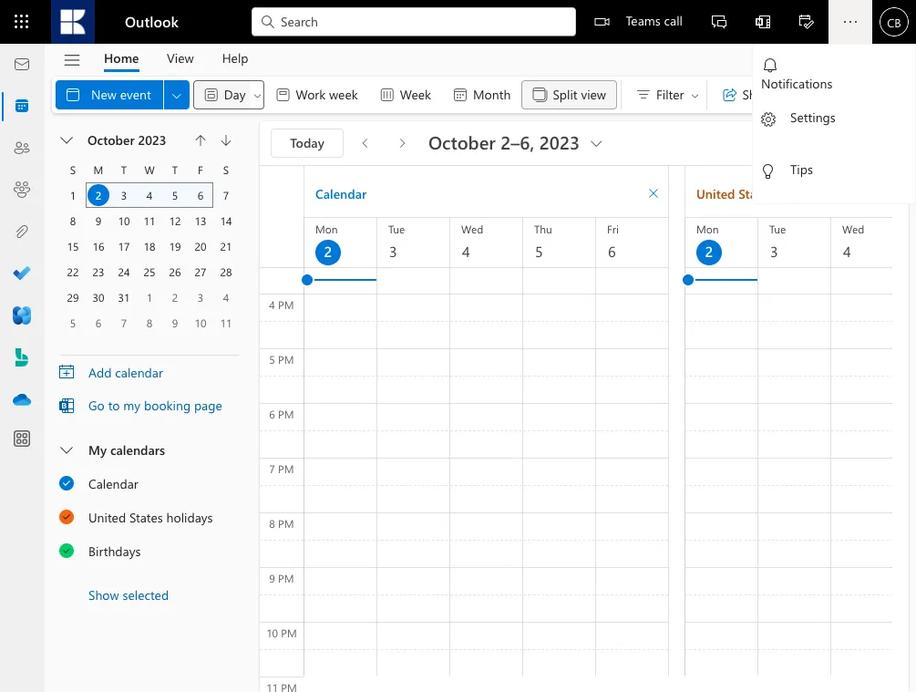 Task type: locate. For each thing, give the bounding box(es) containing it.
6 up 7 pm
[[269, 407, 275, 422]]

2 button
[[88, 184, 109, 206], [164, 286, 186, 308]]

0 horizontal spatial mon 2
[[316, 222, 338, 261]]

s for sunday element
[[70, 162, 76, 177]]

6
[[198, 188, 204, 203], [609, 242, 616, 261], [96, 316, 101, 330], [269, 407, 275, 422]]

pm up '5 pm'
[[278, 297, 294, 312]]

 button right day
[[250, 80, 265, 109]]

23 button
[[88, 261, 109, 283]]

1 horizontal spatial 8 button
[[139, 312, 161, 334]]

1 horizontal spatial  button
[[250, 80, 265, 109]]

14
[[220, 214, 232, 228]]

left-rail-appbar navigation
[[4, 44, 40, 422]]

go to my booking page
[[89, 396, 222, 414]]

w
[[145, 162, 155, 177]]

0 horizontal spatial 8 button
[[62, 210, 84, 232]]

new group
[[56, 77, 618, 113]]


[[59, 365, 74, 380]]

 button for 
[[164, 80, 189, 109]]

1
[[70, 188, 76, 203], [147, 290, 153, 305]]

2 mon from the left
[[697, 222, 720, 236]]

10 up 17
[[118, 214, 130, 228]]


[[800, 15, 815, 29]]

 split view
[[531, 86, 607, 104]]

7 down 31
[[121, 316, 127, 330]]


[[59, 474, 75, 490], [59, 508, 75, 524], [59, 542, 75, 557]]

1 button
[[62, 184, 84, 206], [139, 286, 161, 308]]

0 vertical spatial 11
[[144, 214, 156, 228]]

list box
[[45, 466, 253, 568]]

tab list
[[90, 44, 263, 72]]

mon 2
[[316, 222, 338, 261], [697, 222, 720, 261]]

holidays up 'show selected' button
[[167, 509, 213, 526]]

 left the my
[[60, 444, 73, 457]]

to do image
[[13, 266, 31, 284]]

10 button
[[113, 210, 135, 232], [190, 312, 212, 334]]

1 horizontal spatial 7 button
[[215, 184, 237, 206]]

0 vertical spatial 1
[[70, 188, 76, 203]]

10 pm
[[267, 626, 297, 641]]

1 vertical spatial 5 button
[[62, 312, 84, 334]]

united
[[697, 185, 736, 202], [89, 509, 126, 526]]

settings
[[791, 109, 836, 126]]

1  from the top
[[60, 134, 73, 147]]

4 left thu 5
[[463, 242, 470, 261]]

states down '' in the right of the page
[[739, 185, 774, 202]]

 share
[[721, 86, 775, 104]]

s right friday element
[[223, 162, 229, 177]]

29 button
[[62, 286, 84, 308]]

0 horizontal spatial tue 3
[[389, 222, 405, 261]]

0 horizontal spatial tue
[[389, 222, 405, 236]]

31 button
[[113, 286, 135, 308]]


[[721, 86, 739, 104]]

2 vertical spatial 
[[59, 542, 75, 557]]

booking
[[144, 396, 191, 414]]

 menu
[[754, 46, 916, 201]]

 right day
[[252, 90, 263, 101]]

10 down the 9 pm
[[267, 626, 278, 641]]

1 mon 2 from the left
[[316, 222, 338, 261]]

1 horizontal spatial s
[[223, 162, 229, 177]]

5
[[172, 188, 178, 203], [536, 242, 543, 261], [70, 316, 76, 330], [269, 352, 275, 367]]

0 vertical spatial united states holidays
[[697, 185, 826, 202]]

account manager for christian baylor image
[[880, 7, 910, 36]]

1 down sunday element
[[70, 188, 76, 203]]

0 vertical spatial october
[[88, 131, 135, 149]]

selected
[[123, 586, 169, 604]]

0 horizontal spatial 9 button
[[88, 210, 109, 232]]

 button for 
[[250, 80, 265, 109]]

 week
[[378, 86, 432, 104]]

0 vertical spatial 
[[60, 134, 73, 147]]

states up birthdays
[[130, 509, 163, 526]]

22
[[67, 265, 79, 279]]

united right 
[[697, 185, 736, 202]]

11 down 28
[[220, 316, 232, 330]]

2 vertical spatial 9
[[269, 571, 275, 586]]

0 horizontal spatial united states holidays
[[89, 509, 213, 526]]

1 horizontal spatial mon 2
[[697, 222, 720, 261]]

27 button
[[190, 261, 212, 283]]

united up birthdays
[[89, 509, 126, 526]]

1 vertical spatial 7 button
[[113, 312, 135, 334]]

pm down the 9 pm
[[281, 626, 297, 641]]

1 vertical spatial 11
[[220, 316, 232, 330]]

s right 2,
[[70, 162, 76, 177]]


[[259, 13, 277, 31]]

1 right 31
[[147, 290, 153, 305]]

5 button down thursday element
[[164, 184, 186, 206]]

2 button down monday element
[[88, 184, 109, 206]]

2  from the top
[[59, 508, 75, 524]]

11 for right 11 button
[[220, 316, 232, 330]]

8 up calendar on the bottom left of page
[[147, 316, 153, 330]]

1 vertical spatial 
[[59, 508, 75, 524]]

pm down 4 pm on the top left of page
[[278, 352, 294, 367]]

pm down 7 pm
[[278, 516, 294, 531]]

31
[[118, 290, 130, 305]]

wed down tips menu item
[[843, 222, 865, 236]]

2 vertical spatial 8
[[269, 516, 275, 531]]

0 horizontal spatial 
[[169, 88, 184, 103]]

united states holidays down '' in the right of the page
[[697, 185, 826, 202]]

6 inside fri 6
[[609, 242, 616, 261]]

files image
[[13, 224, 31, 242]]

1 horizontal spatial states
[[739, 185, 774, 202]]

 button
[[698, 0, 742, 44]]

tue down  button
[[389, 222, 405, 236]]

5 inside thu 5
[[536, 242, 543, 261]]

10
[[118, 214, 130, 228], [195, 316, 207, 330], [267, 626, 278, 641]]

2023 down sunday element
[[44, 185, 71, 203]]

1 vertical spatial 
[[60, 444, 73, 457]]

1 vertical spatial 3 button
[[190, 286, 212, 308]]

october
[[88, 131, 135, 149], [44, 151, 90, 168]]

11 for top 11 button
[[144, 214, 156, 228]]

1 vertical spatial calendar
[[89, 475, 138, 492]]

s for saturday element in the left of the page
[[223, 162, 229, 177]]

0 horizontal spatial 1
[[70, 188, 76, 203]]

united states holidays
[[697, 185, 826, 202], [89, 509, 213, 526]]


[[795, 86, 813, 104]]

1 horizontal spatial 9
[[172, 316, 178, 330]]

t right wednesday element
[[172, 162, 178, 177]]

viva engage image
[[13, 307, 31, 326]]

2 cell
[[86, 182, 111, 208]]

m
[[94, 162, 103, 177]]

4
[[147, 188, 153, 203], [463, 242, 470, 261], [844, 242, 852, 261], [223, 290, 229, 305], [269, 297, 275, 312]]

0 vertical spatial 1 button
[[62, 184, 84, 206]]


[[378, 86, 397, 104]]

3  from the top
[[59, 542, 75, 557]]

1 button right 31
[[139, 286, 161, 308]]

mon
[[316, 222, 338, 236], [697, 222, 720, 236]]

1 horizontal spatial 5 button
[[164, 184, 186, 206]]

9 down 8 pm
[[269, 571, 275, 586]]

wed 4
[[462, 222, 484, 261], [843, 222, 865, 261]]

0 horizontal spatial 7 button
[[113, 312, 135, 334]]

my
[[123, 396, 141, 414]]

7 button down 31
[[113, 312, 135, 334]]

4 down tips menu item
[[844, 242, 852, 261]]

1 vertical spatial october
[[44, 151, 90, 168]]

1 vertical spatial 4 button
[[215, 286, 237, 308]]


[[60, 134, 73, 147], [60, 444, 73, 457]]


[[195, 135, 206, 146]]

1 horizontal spatial 11
[[220, 316, 232, 330]]

3 button down tuesday element
[[113, 184, 135, 206]]

notifications menu item
[[755, 46, 915, 97]]

 for birthdays
[[59, 542, 75, 557]]

1 horizontal spatial 10
[[195, 316, 207, 330]]

4 down w
[[147, 188, 153, 203]]


[[595, 15, 610, 29]]

8 down 7 pm
[[269, 516, 275, 531]]

t
[[121, 162, 127, 177], [172, 162, 178, 177]]

0 horizontal spatial states
[[130, 509, 163, 526]]

3 button down 27 at the top left of the page
[[190, 286, 212, 308]]

3
[[121, 188, 127, 203], [390, 242, 397, 261], [771, 242, 779, 261], [198, 290, 204, 305]]

application containing outlook
[[0, 0, 917, 693]]

0 vertical spatial 11 button
[[139, 210, 161, 232]]

2 inside 'cell'
[[95, 188, 102, 203]]

2 t from the left
[[172, 162, 178, 177]]

1 vertical spatial states
[[130, 509, 163, 526]]

holidays inside list box
[[167, 509, 213, 526]]

pm for 4 pm
[[278, 297, 294, 312]]

0 horizontal spatial holidays
[[167, 509, 213, 526]]

view
[[167, 49, 194, 66]]

2023 inside selected date october 2, 2023
[[44, 185, 71, 203]]

pm down 8 pm
[[278, 571, 294, 586]]

today
[[290, 134, 325, 151]]

9
[[96, 214, 101, 228], [172, 316, 178, 330], [269, 571, 275, 586]]

9 up 16 button
[[96, 214, 101, 228]]

calendar down  button
[[316, 185, 367, 202]]

0 vertical spatial 9
[[96, 214, 101, 228]]

9 button down "26" "button"
[[164, 312, 186, 334]]

1 horizontal spatial tue
[[770, 222, 787, 236]]

teams
[[626, 12, 661, 29]]

1 vertical spatial 2 button
[[164, 286, 186, 308]]

tue
[[389, 222, 405, 236], [770, 222, 787, 236]]

pm up 8 pm
[[278, 462, 294, 476]]

11 button left 12
[[139, 210, 161, 232]]

0 horizontal spatial 9
[[96, 214, 101, 228]]

5 pm
[[269, 352, 294, 367]]

0 vertical spatial 3 button
[[113, 184, 135, 206]]

2 vertical spatial 10
[[267, 626, 278, 641]]

1 horizontal spatial t
[[172, 162, 178, 177]]

25 button
[[139, 261, 161, 283]]

10 down 27 at the top left of the page
[[195, 316, 207, 330]]

groups image
[[13, 182, 31, 200]]

tue down '' in the right of the page
[[770, 222, 787, 236]]

holidays down the "tips"
[[778, 185, 826, 202]]

4 pm
[[269, 297, 294, 312]]

0 horizontal spatial 7
[[121, 316, 127, 330]]

1  from the top
[[59, 474, 75, 490]]

 down 'selected'
[[60, 134, 73, 147]]

1 mon from the left
[[316, 222, 338, 236]]

call
[[665, 12, 683, 29]]

1 vertical spatial 9
[[172, 316, 178, 330]]

1 horizontal spatial mon
[[697, 222, 720, 236]]

1 t from the left
[[121, 162, 127, 177]]

 inside dropdown button
[[169, 88, 184, 103]]

october 2023 button
[[78, 128, 188, 153]]

8 button up 15 button
[[62, 210, 84, 232]]

0 horizontal spatial 4 button
[[139, 184, 161, 206]]

0 horizontal spatial calendar
[[89, 475, 138, 492]]

1 horizontal spatial holidays
[[778, 185, 826, 202]]

0 horizontal spatial 11 button
[[139, 210, 161, 232]]

1 horizontal spatial tue 3
[[770, 222, 787, 261]]

2 horizontal spatial 8
[[269, 516, 275, 531]]

thursday element
[[162, 157, 188, 182]]

event
[[120, 86, 151, 103]]

pm up 7 pm
[[278, 407, 294, 422]]

1 vertical spatial 10 button
[[190, 312, 212, 334]]

1 horizontal spatial 2023
[[138, 131, 167, 149]]

22 button
[[62, 261, 84, 283]]

t for tuesday element
[[121, 162, 127, 177]]

0 horizontal spatial  button
[[164, 80, 189, 109]]

0 horizontal spatial s
[[70, 162, 76, 177]]

0 vertical spatial 7 button
[[215, 184, 237, 206]]

1 horizontal spatial 7
[[223, 188, 229, 203]]


[[169, 88, 184, 103], [252, 90, 263, 101]]

0 vertical spatial 9 button
[[88, 210, 109, 232]]

1 horizontal spatial 4 button
[[215, 286, 237, 308]]

9 down "26" "button"
[[172, 316, 178, 330]]

7 up 14 button
[[223, 188, 229, 203]]

 button
[[786, 0, 829, 47]]

my calendars
[[89, 441, 165, 458]]

1 horizontal spatial 
[[252, 90, 263, 101]]

outlook link
[[125, 0, 179, 44]]

pm for 9 pm
[[278, 571, 294, 586]]

0 horizontal spatial united
[[89, 509, 126, 526]]

6 button down friday element
[[190, 184, 212, 206]]

0 horizontal spatial mon
[[316, 222, 338, 236]]

21 button
[[215, 235, 237, 257]]

0 vertical spatial states
[[739, 185, 774, 202]]

1 vertical spatial 11 button
[[215, 312, 237, 334]]

7 button up 14 button
[[215, 184, 237, 206]]


[[64, 86, 82, 104]]

 inside dropdown button
[[60, 134, 73, 147]]

7 up 8 pm
[[269, 462, 275, 476]]

0 horizontal spatial 2023
[[44, 185, 71, 203]]

0 vertical spatial 6 button
[[190, 184, 212, 206]]

0 vertical spatial 10
[[118, 214, 130, 228]]

1 s from the left
[[70, 162, 76, 177]]

1 vertical spatial united states holidays
[[89, 509, 213, 526]]

t right m
[[121, 162, 127, 177]]

1 vertical spatial 1 button
[[139, 286, 161, 308]]

show selected
[[89, 586, 169, 604]]

4 button down 28
[[215, 286, 237, 308]]

5 button down the 29
[[62, 312, 84, 334]]

15
[[67, 239, 79, 254]]

united states holidays up birthdays
[[89, 509, 213, 526]]

1 vertical spatial united
[[89, 509, 126, 526]]

Search field
[[279, 11, 566, 31]]

selected date october 2, 2023, today's date october 2, 2023 group
[[44, 116, 245, 356]]

9 button up 16 button
[[88, 210, 109, 232]]


[[359, 135, 373, 150]]

6 button down 30
[[88, 312, 109, 334]]

people image
[[13, 140, 31, 158]]

0 horizontal spatial wed
[[462, 222, 484, 236]]

2  from the top
[[60, 444, 73, 457]]

9 for the rightmost 9 'button'
[[172, 316, 178, 330]]

 for calendar
[[59, 474, 75, 490]]

9 for top 9 'button'
[[96, 214, 101, 228]]

1 horizontal spatial 2 button
[[164, 286, 186, 308]]

united inside list box
[[89, 509, 126, 526]]

16
[[93, 239, 104, 254]]

wed left thu
[[462, 222, 484, 236]]

2 wed from the left
[[843, 222, 865, 236]]

0 horizontal spatial 5 button
[[62, 312, 84, 334]]

 for united states holidays
[[59, 508, 75, 524]]

8 pm
[[269, 516, 294, 531]]

0 horizontal spatial 8
[[70, 214, 76, 228]]

 left 
[[169, 88, 184, 103]]

 button left 
[[164, 80, 189, 109]]

11 button down 28
[[215, 312, 237, 334]]

6 down the "fri"
[[609, 242, 616, 261]]

2 tue 3 from the left
[[770, 222, 787, 261]]

organizational logo image
[[51, 0, 95, 44]]

7
[[223, 188, 229, 203], [121, 316, 127, 330], [269, 462, 275, 476]]

 button
[[54, 45, 90, 76]]

10 button down 27 at the top left of the page
[[190, 312, 212, 334]]

2 horizontal spatial 10
[[267, 626, 278, 641]]

8 up 15 button
[[70, 214, 76, 228]]

2 button down "26" "button"
[[164, 286, 186, 308]]

5 down thu
[[536, 242, 543, 261]]

1 tue 3 from the left
[[389, 222, 405, 261]]

1 button down sunday element
[[62, 184, 84, 206]]

2023 inside october 2023 button
[[138, 131, 167, 149]]

home button
[[90, 44, 153, 72]]

1 horizontal spatial wed
[[843, 222, 865, 236]]

1  button from the left
[[164, 80, 189, 109]]

wed 4 left thu 5
[[462, 222, 484, 261]]

14 button
[[215, 210, 237, 232]]

1 vertical spatial 9 button
[[164, 312, 186, 334]]

8 button up calendar on the bottom left of page
[[139, 312, 161, 334]]

calendar down my calendars
[[89, 475, 138, 492]]

10 button up 17
[[113, 210, 135, 232]]

1 horizontal spatial 1
[[147, 290, 153, 305]]

0 vertical spatial 5 button
[[164, 184, 186, 206]]


[[452, 86, 470, 104]]

2023 up wednesday element
[[138, 131, 167, 149]]

application
[[0, 0, 917, 693]]

page
[[194, 396, 222, 414]]

4 button down w
[[139, 184, 161, 206]]

11 left 12
[[144, 214, 156, 228]]


[[713, 15, 727, 29]]

wed 4 down tips menu item
[[843, 222, 865, 261]]

wednesday element
[[137, 157, 162, 182]]

2 s from the left
[[223, 162, 229, 177]]

2  button from the left
[[250, 80, 265, 109]]

calendar image
[[13, 98, 31, 116]]



Task type: vqa. For each thing, say whether or not it's contained in the screenshot.


Task type: describe. For each thing, give the bounding box(es) containing it.
0 vertical spatial calendar
[[316, 185, 367, 202]]

12
[[169, 214, 181, 228]]

 button
[[53, 128, 82, 153]]


[[221, 135, 232, 146]]

add
[[89, 364, 112, 381]]

print
[[817, 86, 843, 103]]

tuesday element
[[111, 157, 137, 182]]

 button
[[388, 129, 417, 158]]

19
[[169, 239, 181, 254]]

1 horizontal spatial united
[[697, 185, 736, 202]]

calendars
[[110, 441, 165, 458]]

show
[[89, 586, 119, 604]]

home
[[104, 49, 139, 66]]

outlook
[[125, 12, 179, 31]]

pm for 10 pm
[[281, 626, 297, 641]]

list box containing calendar
[[45, 466, 253, 568]]

view
[[582, 86, 607, 103]]

1 vertical spatial 7
[[121, 316, 127, 330]]

show selected button
[[45, 578, 253, 611]]

pm for 5 pm
[[278, 352, 294, 367]]


[[756, 15, 771, 29]]

5 down thursday element
[[172, 188, 178, 203]]

2 horizontal spatial 9
[[269, 571, 275, 586]]

2 tue from the left
[[770, 222, 787, 236]]

1 vertical spatial 8 button
[[139, 312, 161, 334]]

notifications
[[762, 75, 833, 92]]

thu
[[535, 222, 553, 236]]

2 mon 2 from the left
[[697, 222, 720, 261]]

fri 6
[[608, 222, 619, 261]]

21
[[220, 239, 232, 254]]

pm for 6 pm
[[278, 407, 294, 422]]

tips
[[791, 161, 814, 178]]

1 horizontal spatial 6 button
[[190, 184, 212, 206]]


[[274, 86, 292, 104]]

view button
[[153, 44, 208, 72]]

saturday element
[[214, 157, 239, 182]]

go to my booking page button
[[45, 389, 253, 422]]

day
[[224, 86, 246, 103]]

19 button
[[164, 235, 186, 257]]

1 horizontal spatial 3 button
[[190, 286, 212, 308]]


[[762, 57, 780, 75]]

0 vertical spatial 4 button
[[139, 184, 161, 206]]

help
[[222, 49, 249, 66]]

tab list containing home
[[90, 44, 263, 72]]

 button
[[742, 0, 786, 47]]

0 horizontal spatial 1 button
[[62, 184, 84, 206]]

pm for 7 pm
[[278, 462, 294, 476]]

4 down 28
[[223, 290, 229, 305]]

20 button
[[190, 235, 212, 257]]

mail image
[[13, 56, 31, 74]]

6 down 30
[[96, 316, 101, 330]]

24
[[118, 265, 130, 279]]

october 2023
[[88, 131, 167, 149]]

to
[[108, 396, 120, 414]]

1 horizontal spatial 11 button
[[215, 312, 237, 334]]

selected
[[44, 116, 91, 133]]

17
[[118, 239, 130, 254]]

2 horizontal spatial 7
[[269, 462, 275, 476]]

october inside selected date october 2, 2023
[[44, 151, 90, 168]]

birthdays
[[89, 542, 141, 560]]

13 button
[[190, 210, 212, 232]]

2 wed 4 from the left
[[843, 222, 865, 261]]

0 horizontal spatial 3 button
[[113, 184, 135, 206]]

 button
[[640, 179, 669, 208]]


[[531, 86, 550, 104]]

 print
[[795, 86, 843, 104]]

2 button inside 'cell'
[[88, 184, 109, 206]]

4 up '5 pm'
[[269, 297, 275, 312]]

more apps image
[[13, 431, 31, 449]]

24 button
[[113, 261, 135, 283]]

 day 
[[202, 86, 263, 104]]

1 vertical spatial 8
[[147, 316, 153, 330]]

fri
[[608, 222, 619, 236]]


[[202, 86, 221, 104]]

26 button
[[164, 261, 186, 283]]

my
[[89, 441, 107, 458]]

tips menu item
[[755, 150, 915, 201]]

week
[[400, 86, 432, 103]]

split
[[553, 86, 578, 103]]

0 vertical spatial 8 button
[[62, 210, 84, 232]]

 button
[[351, 129, 380, 158]]

1 wed from the left
[[462, 222, 484, 236]]

 button
[[214, 128, 239, 153]]

monday element
[[86, 157, 111, 182]]

share group
[[712, 77, 854, 113]]

today button
[[271, 129, 344, 158]]

5 up 6 pm
[[269, 352, 275, 367]]

thu 5
[[535, 222, 553, 261]]

28 button
[[215, 261, 237, 283]]

1 tue from the left
[[389, 222, 405, 236]]

2,
[[44, 168, 53, 185]]

1 horizontal spatial united states holidays
[[697, 185, 826, 202]]

1 horizontal spatial 1 button
[[139, 286, 161, 308]]

27
[[195, 265, 207, 279]]

calendar
[[115, 364, 163, 381]]

pm for 8 pm
[[278, 516, 294, 531]]

selected date october 2, 2023
[[44, 116, 91, 203]]

calendar inside list box
[[89, 475, 138, 492]]

6 down friday element
[[198, 188, 204, 203]]

help button
[[209, 44, 262, 72]]

october inside button
[[88, 131, 135, 149]]

1 horizontal spatial 10 button
[[190, 312, 212, 334]]

 search field
[[252, 0, 577, 41]]

outlook banner
[[0, 0, 917, 204]]

25
[[144, 265, 156, 279]]

t for thursday element
[[172, 162, 178, 177]]

5 down the 29
[[70, 316, 76, 330]]

12 button
[[164, 210, 186, 232]]

onedrive image
[[13, 391, 31, 410]]

settings menu item
[[755, 98, 915, 149]]

 work week
[[274, 86, 358, 104]]

0 vertical spatial 10 button
[[113, 210, 135, 232]]

0 horizontal spatial 6 button
[[88, 312, 109, 334]]

0 vertical spatial 8
[[70, 214, 76, 228]]

1 horizontal spatial 9 button
[[164, 312, 186, 334]]

29
[[67, 290, 79, 305]]

friday element
[[188, 157, 214, 182]]

1 vertical spatial 1
[[147, 290, 153, 305]]

6 pm
[[269, 407, 294, 422]]

0 horizontal spatial 10
[[118, 214, 130, 228]]

sunday element
[[60, 157, 86, 182]]

work
[[296, 86, 326, 103]]

26
[[169, 265, 181, 279]]

0 vertical spatial holidays
[[778, 185, 826, 202]]

f
[[198, 162, 203, 177]]

 inside ' day '
[[252, 90, 263, 101]]

1 wed 4 from the left
[[462, 222, 484, 261]]

share
[[743, 86, 775, 103]]

15 button
[[62, 235, 84, 257]]

 button
[[188, 128, 214, 153]]

teams call
[[626, 12, 683, 29]]

16 button
[[88, 235, 109, 257]]


[[62, 51, 82, 70]]

bookings image
[[13, 349, 31, 368]]



